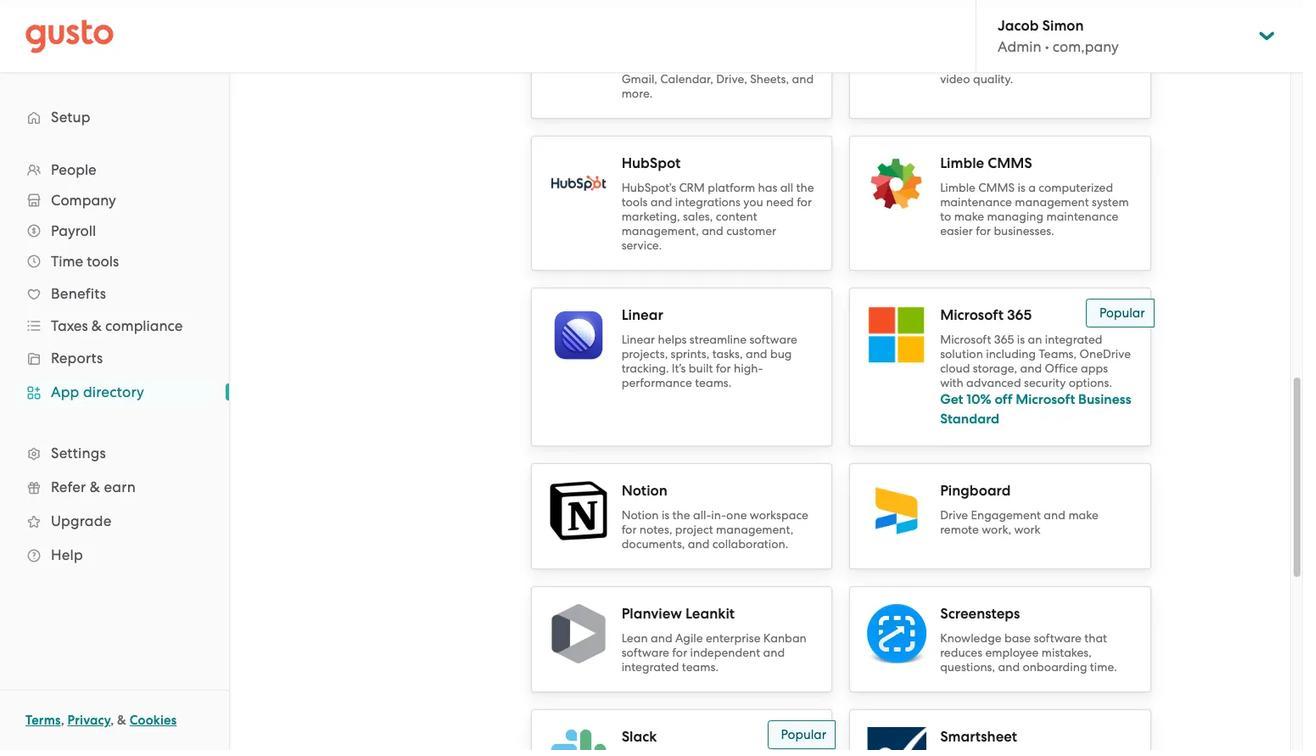 Task type: vqa. For each thing, say whether or not it's contained in the screenshot.


Task type: locate. For each thing, give the bounding box(es) containing it.
and up high-
[[746, 347, 768, 361]]

gotomeeting helps businesses thrive with secure online meetings and the industry's best audio and video quality. button
[[850, 0, 1152, 119]]

and right engagement
[[1044, 508, 1066, 522]]

and down sales,
[[702, 224, 724, 238]]

thrive
[[941, 43, 971, 57]]

cmms
[[988, 154, 1033, 172], [979, 181, 1015, 194]]

0 vertical spatial teams.
[[695, 376, 732, 390]]

& left the "earn"
[[90, 479, 100, 496]]

is inside microsoft 365 microsoft 365 is an integrated solution including teams, onedrive cloud storage, and office apps with advanced security options. get 10% off microsoft business standard
[[1018, 333, 1025, 346]]

software up bug
[[750, 333, 798, 346]]

1 vertical spatial the
[[797, 181, 815, 194]]

list containing people
[[0, 154, 229, 572]]

& left cookies button on the left
[[117, 713, 126, 728]]

time tools button
[[17, 246, 212, 277]]

for down the agile
[[673, 646, 688, 660]]

0 vertical spatial make
[[955, 210, 985, 223]]

popular for microsoft 365 logo
[[1100, 306, 1146, 321]]

list
[[0, 154, 229, 572]]

in-
[[712, 508, 727, 522]]

0 horizontal spatial management,
[[622, 224, 699, 238]]

2 vertical spatial software
[[622, 646, 670, 660]]

0 vertical spatial helps
[[1017, 29, 1046, 42]]

0 horizontal spatial maintenance
[[941, 195, 1013, 209]]

tracking.
[[622, 362, 669, 375]]

0 vertical spatial with
[[974, 43, 998, 57]]

a right "provide"
[[805, 29, 812, 42]]

0 vertical spatial linear
[[622, 306, 664, 324]]

, left privacy link at left bottom
[[61, 713, 64, 728]]

notion notion is the all-in-one workspace for notes, project management, documents, and collaboration.
[[622, 482, 809, 551]]

for inside limble cmms limble cmms is a computerized maintenance management system to make managing maintenance easier for businesses.
[[976, 224, 991, 238]]

2 vertical spatial microsoft
[[1016, 391, 1076, 407]]

time tools
[[51, 253, 119, 270]]

0 vertical spatial a
[[805, 29, 812, 42]]

365 up including
[[995, 333, 1015, 346]]

taxes & compliance button
[[17, 311, 212, 341]]

projects,
[[622, 347, 668, 361]]

0 horizontal spatial integrated
[[622, 660, 679, 674]]

2 notion from the top
[[622, 508, 659, 522]]

0 vertical spatial tools
[[745, 58, 771, 71]]

and down the project
[[688, 537, 710, 551]]

project
[[676, 523, 714, 536]]

0 horizontal spatial a
[[805, 29, 812, 42]]

0 vertical spatial is
[[1018, 181, 1026, 194]]

,
[[61, 713, 64, 728], [111, 713, 114, 728]]

1 , from the left
[[61, 713, 64, 728]]

linear logo image
[[549, 306, 608, 365]]

for up the collaboration
[[697, 43, 712, 57]]

teams. inside planview leankit lean and agile enterprise kanban software for independent and integrated teams.
[[682, 660, 719, 674]]

sales,
[[683, 210, 713, 223]]

system
[[1092, 195, 1130, 209]]

maintenance up to
[[941, 195, 1013, 209]]

with down gotomeeting
[[974, 43, 998, 57]]

helps inside linear linear helps streamline software projects, sprints, tasks, and bug tracking. it's built for high- performance teams.
[[658, 333, 687, 346]]

streamline
[[690, 333, 747, 346]]

management, inside 'notion notion is the all-in-one workspace for notes, project management, documents, and collaboration.'
[[716, 523, 794, 536]]

0 horizontal spatial make
[[955, 210, 985, 223]]

integrated inside planview leankit lean and agile enterprise kanban software for independent and integrated teams.
[[622, 660, 679, 674]]

standard
[[941, 410, 1000, 427]]

gmail,
[[622, 72, 658, 86]]

0 vertical spatial the
[[965, 58, 983, 71]]

integrated up teams,
[[1046, 333, 1103, 346]]

1 vertical spatial helps
[[658, 333, 687, 346]]

1 vertical spatial with
[[941, 376, 964, 390]]

tools down business
[[745, 58, 771, 71]]

helps up secure
[[1017, 29, 1046, 42]]

1 vertical spatial maintenance
[[1047, 210, 1119, 223]]

enterprise
[[706, 632, 761, 645]]

that
[[1085, 632, 1108, 645]]

the down the thrive
[[965, 58, 983, 71]]

best
[[1040, 58, 1063, 71]]

software inside screensteps knowledge base software that reduces employee mistakes, questions, and onboarding time.
[[1034, 632, 1082, 645]]

2 horizontal spatial tools
[[745, 58, 771, 71]]

1 vertical spatial &
[[90, 479, 100, 496]]

for right need
[[797, 195, 812, 209]]

to
[[941, 210, 952, 223]]

teams,
[[1039, 347, 1077, 361]]

work,
[[982, 523, 1012, 536]]

0 vertical spatial microsoft
[[941, 306, 1004, 324]]

settings
[[51, 445, 106, 462]]

is up managing
[[1018, 181, 1026, 194]]

1 vertical spatial management,
[[716, 523, 794, 536]]

for down tasks,
[[716, 362, 731, 375]]

for
[[697, 43, 712, 57], [797, 195, 812, 209], [976, 224, 991, 238], [716, 362, 731, 375], [622, 523, 637, 536], [673, 646, 688, 660]]

1 horizontal spatial popular
[[1100, 306, 1146, 321]]

it's
[[672, 362, 686, 375]]

1 vertical spatial tools
[[622, 195, 648, 209]]

365 up an
[[1007, 306, 1032, 324]]

& for earn
[[90, 479, 100, 496]]

people
[[51, 161, 97, 178]]

performance
[[622, 376, 692, 390]]

1 vertical spatial notion
[[622, 508, 659, 522]]

options.
[[1069, 376, 1113, 390]]

and up video
[[941, 58, 962, 71]]

software down lean
[[622, 646, 670, 660]]

1 vertical spatial microsoft
[[941, 333, 992, 346]]

for inside linear linear helps streamline software projects, sprints, tasks, and bug tracking. it's built for high- performance teams.
[[716, 362, 731, 375]]

advanced
[[967, 376, 1022, 390]]

pingboard logo image
[[868, 481, 927, 541]]

with down cloud
[[941, 376, 964, 390]]

software
[[750, 333, 798, 346], [1034, 632, 1082, 645], [622, 646, 670, 660]]

meetings
[[1075, 43, 1125, 57]]

0 vertical spatial notion
[[622, 482, 668, 500]]

for inside 'notion notion is the all-in-one workspace for notes, project management, documents, and collaboration.'
[[622, 523, 637, 536]]

includes
[[622, 58, 666, 71]]

1 horizontal spatial management,
[[716, 523, 794, 536]]

teams. down independent
[[682, 660, 719, 674]]

notion logo image
[[549, 481, 608, 541]]

a up the management
[[1029, 181, 1036, 194]]

and right sheets, on the right
[[792, 72, 814, 86]]

collaboration
[[669, 58, 742, 71]]

2 vertical spatial the
[[673, 508, 691, 522]]

and up "marketing,"
[[651, 195, 673, 209]]

business
[[1079, 391, 1132, 407]]

people button
[[17, 154, 212, 185]]

smartsheet logo image
[[868, 727, 927, 750]]

app
[[51, 384, 79, 401]]

need
[[767, 195, 794, 209]]

knowledge
[[941, 632, 1002, 645]]

home image
[[25, 19, 114, 53]]

2 vertical spatial is
[[662, 508, 670, 522]]

1 vertical spatial limble
[[941, 181, 976, 194]]

software up mistakes, at the bottom right
[[1034, 632, 1082, 645]]

0 horizontal spatial popular
[[781, 727, 827, 743]]

popular for slack logo
[[781, 727, 827, 743]]

, left cookies button on the left
[[111, 713, 114, 728]]

for inside planview leankit lean and agile enterprise kanban software for independent and integrated teams.
[[673, 646, 688, 660]]

0 vertical spatial limble
[[941, 154, 985, 172]]

cookies
[[130, 713, 177, 728]]

tools inside google workspace plans provide a custom email for your business and includes collaboration tools like gmail, calendar, drive, sheets, and more.
[[745, 58, 771, 71]]

make right engagement
[[1069, 508, 1099, 522]]

linear linear helps streamline software projects, sprints, tasks, and bug tracking. it's built for high- performance teams.
[[622, 306, 798, 390]]

microsoft 365 microsoft 365 is an integrated solution including teams, onedrive cloud storage, and office apps with advanced security options. get 10% off microsoft business standard
[[941, 306, 1132, 427]]

tools
[[745, 58, 771, 71], [622, 195, 648, 209], [87, 253, 119, 270]]

management, up collaboration.
[[716, 523, 794, 536]]

and up like
[[791, 43, 812, 57]]

maintenance down computerized
[[1047, 210, 1119, 223]]

2 horizontal spatial software
[[1034, 632, 1082, 645]]

0 horizontal spatial tools
[[87, 253, 119, 270]]

1 vertical spatial make
[[1069, 508, 1099, 522]]

0 vertical spatial &
[[92, 317, 102, 334]]

1 horizontal spatial make
[[1069, 508, 1099, 522]]

time
[[51, 253, 83, 270]]

refer
[[51, 479, 86, 496]]

is left an
[[1018, 333, 1025, 346]]

and inside screensteps knowledge base software that reduces employee mistakes, questions, and onboarding time.
[[999, 660, 1020, 674]]

1 horizontal spatial ,
[[111, 713, 114, 728]]

0 vertical spatial integrated
[[1046, 333, 1103, 346]]

mistakes,
[[1042, 646, 1092, 660]]

is up "notes,"
[[662, 508, 670, 522]]

2 vertical spatial tools
[[87, 253, 119, 270]]

helps inside gotomeeting helps businesses thrive with secure online meetings and the industry's best audio and video quality.
[[1017, 29, 1046, 42]]

1 horizontal spatial software
[[750, 333, 798, 346]]

simon
[[1043, 17, 1084, 35]]

leankit
[[686, 605, 735, 623]]

1 horizontal spatial a
[[1029, 181, 1036, 194]]

& inside dropdown button
[[92, 317, 102, 334]]

quality.
[[974, 72, 1014, 86]]

screensteps logo image
[[868, 604, 927, 664]]

make
[[955, 210, 985, 223], [1069, 508, 1099, 522]]

businesses
[[1049, 29, 1106, 42]]

onboarding
[[1023, 660, 1088, 674]]

company
[[51, 192, 116, 209]]

off
[[995, 391, 1013, 407]]

help
[[51, 547, 83, 564]]

0 vertical spatial 365
[[1007, 306, 1032, 324]]

10%
[[967, 391, 992, 407]]

& right taxes
[[92, 317, 102, 334]]

hubspot
[[622, 154, 681, 172]]

and inside 'notion notion is the all-in-one workspace for notes, project management, documents, and collaboration.'
[[688, 537, 710, 551]]

upgrade
[[51, 513, 112, 530]]

1 vertical spatial is
[[1018, 333, 1025, 346]]

the right all
[[797, 181, 815, 194]]

and
[[791, 43, 812, 57], [941, 58, 962, 71], [1101, 58, 1122, 71], [792, 72, 814, 86], [651, 195, 673, 209], [702, 224, 724, 238], [746, 347, 768, 361], [1021, 362, 1042, 375], [1044, 508, 1066, 522], [688, 537, 710, 551], [651, 632, 673, 645], [763, 646, 785, 660], [999, 660, 1020, 674]]

1 horizontal spatial maintenance
[[1047, 210, 1119, 223]]

management,
[[622, 224, 699, 238], [716, 523, 794, 536]]

the up the project
[[673, 508, 691, 522]]

1 vertical spatial teams.
[[682, 660, 719, 674]]

compliance
[[105, 317, 183, 334]]

0 horizontal spatial the
[[673, 508, 691, 522]]

and down employee
[[999, 660, 1020, 674]]

for right easier
[[976, 224, 991, 238]]

make inside pingboard drive engagement and make remote work, work
[[1069, 508, 1099, 522]]

reports
[[51, 350, 103, 367]]

1 vertical spatial a
[[1029, 181, 1036, 194]]

is inside limble cmms limble cmms is a computerized maintenance management system to make managing maintenance easier for businesses.
[[1018, 181, 1026, 194]]

documents,
[[622, 537, 685, 551]]

hubspot's
[[622, 181, 677, 194]]

1 horizontal spatial with
[[974, 43, 998, 57]]

setup
[[51, 109, 91, 126]]

helps up sprints,
[[658, 333, 687, 346]]

online
[[1038, 43, 1072, 57]]

teams. down built
[[695, 376, 732, 390]]

taxes
[[51, 317, 88, 334]]

jacob simon admin • com,pany
[[998, 17, 1119, 55]]

0 vertical spatial popular
[[1100, 306, 1146, 321]]

base
[[1005, 632, 1031, 645]]

is inside 'notion notion is the all-in-one workspace for notes, project management, documents, and collaboration.'
[[662, 508, 670, 522]]

help link
[[17, 540, 212, 570]]

2 limble from the top
[[941, 181, 976, 194]]

integrated down lean
[[622, 660, 679, 674]]

0 horizontal spatial ,
[[61, 713, 64, 728]]

for left "notes,"
[[622, 523, 637, 536]]

0 horizontal spatial with
[[941, 376, 964, 390]]

privacy
[[68, 713, 111, 728]]

make up easier
[[955, 210, 985, 223]]

1 vertical spatial linear
[[622, 333, 655, 346]]

1 vertical spatial cmms
[[979, 181, 1015, 194]]

benefits link
[[17, 278, 212, 309]]

independent
[[691, 646, 761, 660]]

settings link
[[17, 438, 212, 469]]

and down planview
[[651, 632, 673, 645]]

1 vertical spatial software
[[1034, 632, 1082, 645]]

the inside gotomeeting helps businesses thrive with secure online meetings and the industry's best audio and video quality.
[[965, 58, 983, 71]]

0 vertical spatial management,
[[622, 224, 699, 238]]

a inside google workspace plans provide a custom email for your business and includes collaboration tools like gmail, calendar, drive, sheets, and more.
[[805, 29, 812, 42]]

is for 365
[[1018, 333, 1025, 346]]

1 vertical spatial integrated
[[622, 660, 679, 674]]

maintenance
[[941, 195, 1013, 209], [1047, 210, 1119, 223]]

1 horizontal spatial integrated
[[1046, 333, 1103, 346]]

and up security
[[1021, 362, 1042, 375]]

2 horizontal spatial the
[[965, 58, 983, 71]]

management, down "marketing,"
[[622, 224, 699, 238]]

1 horizontal spatial tools
[[622, 195, 648, 209]]

the inside hubspot hubspot's crm platform has all the tools and integrations you need for marketing, sales, content management, and customer service.
[[797, 181, 815, 194]]

1 horizontal spatial helps
[[1017, 29, 1046, 42]]

tools down hubspot's
[[622, 195, 648, 209]]

the
[[965, 58, 983, 71], [797, 181, 815, 194], [673, 508, 691, 522]]

tools inside dropdown button
[[87, 253, 119, 270]]

and inside linear linear helps streamline software projects, sprints, tasks, and bug tracking. it's built for high- performance teams.
[[746, 347, 768, 361]]

sheets,
[[750, 72, 789, 86]]

0 horizontal spatial helps
[[658, 333, 687, 346]]

and inside microsoft 365 microsoft 365 is an integrated solution including teams, onedrive cloud storage, and office apps with advanced security options. get 10% off microsoft business standard
[[1021, 362, 1042, 375]]

1 vertical spatial popular
[[781, 727, 827, 743]]

0 horizontal spatial software
[[622, 646, 670, 660]]

1 horizontal spatial the
[[797, 181, 815, 194]]

tools down "payroll" dropdown button
[[87, 253, 119, 270]]

0 vertical spatial software
[[750, 333, 798, 346]]

all-
[[693, 508, 712, 522]]

screensteps knowledge base software that reduces employee mistakes, questions, and onboarding time.
[[941, 605, 1118, 674]]



Task type: describe. For each thing, give the bounding box(es) containing it.
security
[[1025, 376, 1066, 390]]

tools inside hubspot hubspot's crm platform has all the tools and integrations you need for marketing, sales, content management, and customer service.
[[622, 195, 648, 209]]

privacy link
[[68, 713, 111, 728]]

and down 'kanban'
[[763, 646, 785, 660]]

industry's
[[986, 58, 1037, 71]]

audio
[[1066, 58, 1098, 71]]

time.
[[1091, 660, 1118, 674]]

employee
[[986, 646, 1039, 660]]

directory
[[83, 384, 144, 401]]

slack
[[622, 728, 657, 746]]

refer & earn
[[51, 479, 136, 496]]

teams. inside linear linear helps streamline software projects, sprints, tasks, and bug tracking. it's built for high- performance teams.
[[695, 376, 732, 390]]

upgrade link
[[17, 506, 212, 536]]

for inside hubspot hubspot's crm platform has all the tools and integrations you need for marketing, sales, content management, and customer service.
[[797, 195, 812, 209]]

•
[[1046, 38, 1050, 55]]

software inside planview leankit lean and agile enterprise kanban software for independent and integrated teams.
[[622, 646, 670, 660]]

onedrive
[[1080, 347, 1131, 361]]

drive,
[[717, 72, 748, 86]]

0 vertical spatial maintenance
[[941, 195, 1013, 209]]

company button
[[17, 185, 212, 216]]

and inside pingboard drive engagement and make remote work, work
[[1044, 508, 1066, 522]]

management
[[1015, 195, 1090, 209]]

gotomeeting helps businesses thrive with secure online meetings and the industry's best audio and video quality.
[[941, 29, 1125, 86]]

bug
[[771, 347, 792, 361]]

for inside google workspace plans provide a custom email for your business and includes collaboration tools like gmail, calendar, drive, sheets, and more.
[[697, 43, 712, 57]]

managing
[[988, 210, 1044, 223]]

cookies button
[[130, 710, 177, 731]]

management, inside hubspot hubspot's crm platform has all the tools and integrations you need for marketing, sales, content management, and customer service.
[[622, 224, 699, 238]]

computerized
[[1039, 181, 1114, 194]]

high-
[[734, 362, 763, 375]]

payroll
[[51, 222, 96, 239]]

limble cmms limble cmms is a computerized maintenance management system to make managing maintenance easier for businesses.
[[941, 154, 1130, 238]]

refer & earn link
[[17, 472, 212, 502]]

jacob
[[998, 17, 1039, 35]]

reduces
[[941, 646, 983, 660]]

office
[[1045, 362, 1079, 375]]

video
[[941, 72, 971, 86]]

content
[[716, 210, 758, 223]]

businesses.
[[994, 224, 1055, 238]]

workspace
[[665, 29, 726, 42]]

1 limble from the top
[[941, 154, 985, 172]]

setup link
[[17, 102, 212, 132]]

a inside limble cmms limble cmms is a computerized maintenance management system to make managing maintenance easier for businesses.
[[1029, 181, 1036, 194]]

workspace
[[750, 508, 809, 522]]

engagement
[[972, 508, 1041, 522]]

2 linear from the top
[[622, 333, 655, 346]]

notes,
[[640, 523, 673, 536]]

smartsheet button
[[850, 710, 1152, 750]]

cloud
[[941, 362, 971, 375]]

admin
[[998, 38, 1042, 55]]

planview leankit lean and agile enterprise kanban software for independent and integrated teams.
[[622, 605, 807, 674]]

hubspot logo image
[[549, 173, 608, 194]]

you
[[744, 195, 764, 209]]

solution
[[941, 347, 984, 361]]

terms , privacy , & cookies
[[25, 713, 177, 728]]

with inside gotomeeting helps businesses thrive with secure online meetings and the industry's best audio and video quality.
[[974, 43, 998, 57]]

2 vertical spatial &
[[117, 713, 126, 728]]

an
[[1028, 333, 1043, 346]]

provide
[[761, 29, 802, 42]]

2 , from the left
[[111, 713, 114, 728]]

easier
[[941, 224, 973, 238]]

platform
[[708, 181, 756, 194]]

storage,
[[973, 362, 1018, 375]]

questions,
[[941, 660, 996, 674]]

including
[[987, 347, 1036, 361]]

payroll button
[[17, 216, 212, 246]]

google workspace plans provide a custom email for your business and includes collaboration tools like gmail, calendar, drive, sheets, and more.
[[622, 29, 814, 100]]

limble cmms logo image
[[868, 154, 927, 213]]

like
[[774, 58, 792, 71]]

secure
[[1001, 43, 1036, 57]]

com,pany
[[1053, 38, 1119, 55]]

get
[[941, 391, 964, 407]]

0 vertical spatial cmms
[[988, 154, 1033, 172]]

1 linear from the top
[[622, 306, 664, 324]]

custom
[[622, 43, 661, 57]]

work
[[1015, 523, 1041, 536]]

hubspot hubspot's crm platform has all the tools and integrations you need for marketing, sales, content management, and customer service.
[[622, 154, 815, 252]]

1 vertical spatial 365
[[995, 333, 1015, 346]]

your
[[715, 43, 739, 57]]

and down meetings
[[1101, 58, 1122, 71]]

sprints,
[[671, 347, 710, 361]]

with inside microsoft 365 microsoft 365 is an integrated solution including teams, onedrive cloud storage, and office apps with advanced security options. get 10% off microsoft business standard
[[941, 376, 964, 390]]

drive
[[941, 508, 969, 522]]

integrations
[[676, 195, 741, 209]]

taxes & compliance
[[51, 317, 183, 334]]

& for compliance
[[92, 317, 102, 334]]

is for cmms
[[1018, 181, 1026, 194]]

terms
[[25, 713, 61, 728]]

the inside 'notion notion is the all-in-one workspace for notes, project management, documents, and collaboration.'
[[673, 508, 691, 522]]

make inside limble cmms limble cmms is a computerized maintenance management system to make managing maintenance easier for businesses.
[[955, 210, 985, 223]]

kanban
[[764, 632, 807, 645]]

gusto navigation element
[[0, 73, 229, 599]]

collaboration.
[[713, 537, 789, 551]]

reports link
[[17, 343, 212, 373]]

built
[[689, 362, 713, 375]]

planview leankit logo image
[[549, 604, 608, 664]]

integrated inside microsoft 365 microsoft 365 is an integrated solution including teams, onedrive cloud storage, and office apps with advanced security options. get 10% off microsoft business standard
[[1046, 333, 1103, 346]]

customer
[[727, 224, 777, 238]]

all
[[781, 181, 794, 194]]

slack logo image
[[549, 727, 608, 750]]

microsoft 365 logo image
[[868, 306, 927, 365]]

software inside linear linear helps streamline software projects, sprints, tasks, and bug tracking. it's built for high- performance teams.
[[750, 333, 798, 346]]

crm
[[679, 181, 705, 194]]

1 notion from the top
[[622, 482, 668, 500]]

service.
[[622, 239, 662, 252]]



